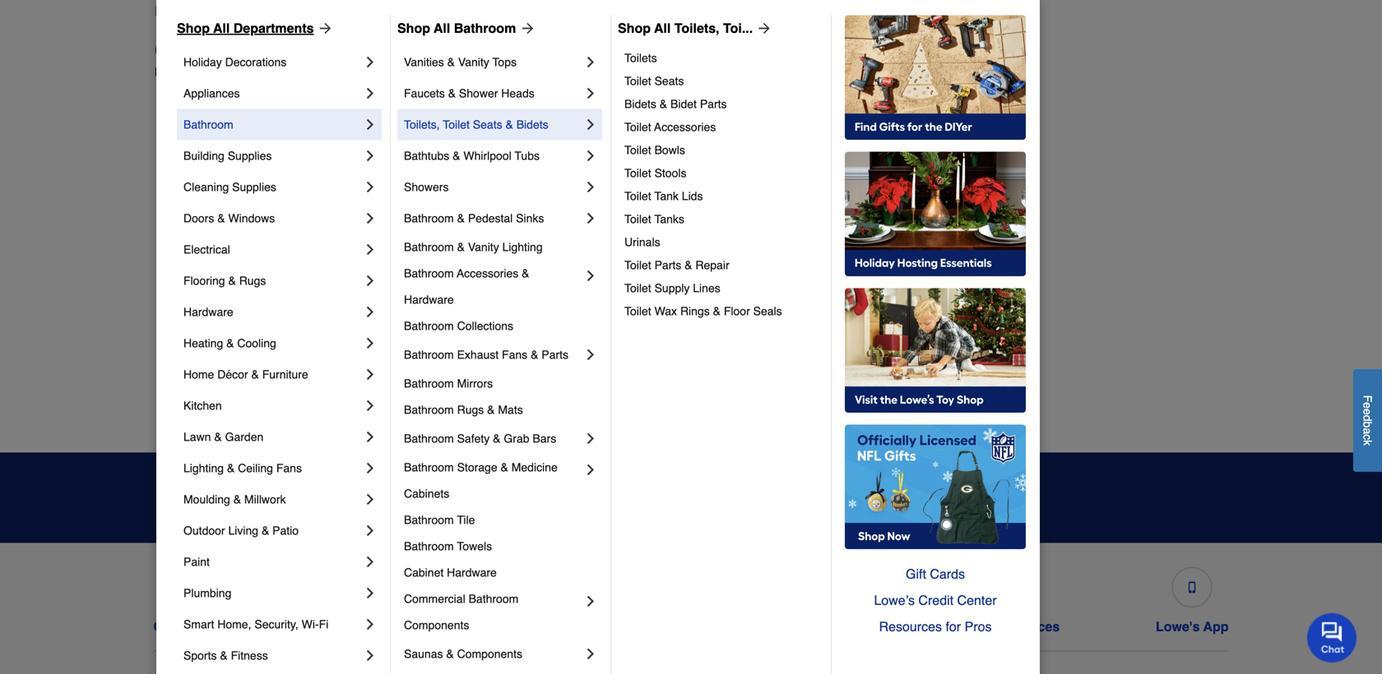 Task type: describe. For each thing, give the bounding box(es) containing it.
toilet wax rings & floor seals
[[625, 305, 783, 318]]

shop all bathroom
[[398, 20, 516, 36]]

& left shower
[[448, 87, 456, 100]]

tanks
[[655, 213, 685, 226]]

bathroom for bathroom towels
[[404, 540, 454, 553]]

& right the saunas
[[446, 648, 454, 661]]

toilet parts & repair
[[625, 259, 730, 272]]

chevron right image for bathtubs & whirlpool tubs
[[583, 148, 599, 164]]

supply
[[655, 282, 690, 295]]

hillsborough link
[[436, 214, 500, 231]]

tubs
[[515, 149, 540, 162]]

bathroom for bathroom accessories & hardware
[[404, 267, 454, 280]]

chevron right image for building supplies
[[362, 148, 379, 164]]

smart home, security, wi-fi
[[184, 619, 329, 632]]

vanity for lighting
[[468, 241, 499, 254]]

bathroom safety & grab bars link
[[404, 423, 583, 455]]

toms river link
[[973, 280, 1031, 297]]

deptford
[[168, 249, 212, 262]]

supplies for cleaning supplies
[[232, 181, 276, 194]]

0 horizontal spatial gift cards
[[770, 620, 833, 635]]

chevron right image for heating & cooling
[[362, 335, 379, 352]]

cabinet hardware link
[[404, 560, 599, 586]]

dimensions image
[[991, 582, 1002, 594]]

chevron right image for faucets & shower heads
[[583, 85, 599, 102]]

heating & cooling
[[184, 337, 276, 350]]

grab
[[504, 432, 530, 446]]

chevron right image for bathroom accessories & hardware
[[583, 268, 599, 284]]

faq
[[240, 620, 267, 635]]

deals,
[[369, 479, 427, 501]]

chevron right image for appliances
[[362, 85, 379, 102]]

wax
[[655, 305, 678, 318]]

a inside f e e d b a c k button
[[1362, 428, 1375, 435]]

union link
[[973, 346, 1003, 363]]

bathroom for bathroom mirrors
[[404, 377, 454, 391]]

heads
[[502, 87, 535, 100]]

1 vertical spatial parts
[[655, 259, 682, 272]]

& right vanities
[[448, 55, 455, 69]]

toilet supply lines link
[[625, 277, 820, 300]]

& left ceiling
[[227, 462, 235, 475]]

0 horizontal spatial lighting
[[184, 462, 224, 475]]

chevron right image for electrical
[[362, 242, 379, 258]]

seats inside "link"
[[655, 74, 684, 88]]

cooling
[[237, 337, 276, 350]]

manchester link
[[705, 116, 765, 132]]

components for commercial bathroom components
[[404, 619, 470, 633]]

find a store link
[[155, 1, 231, 21]]

sign
[[937, 491, 965, 506]]

toilet for toilet bowls
[[625, 144, 652, 157]]

components for saunas & components
[[457, 648, 523, 661]]

chevron right image for plumbing
[[362, 586, 379, 602]]

d
[[1362, 416, 1375, 422]]

toilet for toilet parts & repair
[[625, 259, 652, 272]]

toilet tanks link
[[625, 208, 820, 231]]

& right us
[[227, 620, 236, 635]]

bathroom collections link
[[404, 313, 599, 339]]

& left floor
[[713, 305, 721, 318]]

& right doors
[[218, 212, 225, 225]]

arrow right image for shop all departments
[[314, 20, 334, 37]]

bathroom & vanity lighting
[[404, 241, 543, 254]]

north bergen
[[705, 315, 773, 328]]

east for east rutherford
[[168, 315, 191, 328]]

commercial bathroom components
[[404, 593, 522, 633]]

hackettstown
[[436, 150, 505, 163]]

jersey inside button
[[385, 3, 424, 18]]

toilets
[[625, 51, 657, 65]]

new jersey
[[355, 3, 424, 18]]

deals, inspiration and trends we've got ideas to share.
[[369, 479, 645, 518]]

0 vertical spatial lighting
[[503, 241, 543, 254]]

vanity for tops
[[458, 55, 490, 69]]

lowe's for lowe's credit center
[[539, 620, 583, 635]]

chevron right image for vanities & vanity tops
[[583, 54, 599, 70]]

& right flooring
[[228, 274, 236, 288]]

order status link
[[363, 561, 443, 635]]

brick
[[168, 150, 194, 163]]

chat invite button image
[[1308, 613, 1358, 664]]

brick link
[[168, 149, 194, 165]]

2 e from the top
[[1362, 409, 1375, 416]]

chevron right image for lighting & ceiling fans
[[362, 460, 379, 477]]

officially licensed n f l gifts. shop now. image
[[845, 425, 1026, 550]]

bathroom for bathroom collections
[[404, 320, 454, 333]]

1 horizontal spatial gift cards
[[906, 567, 966, 582]]

faucets
[[404, 87, 445, 100]]

arrow right image for shop all bathroom
[[516, 20, 536, 37]]

all for departments
[[213, 20, 230, 36]]

& inside bathroom storage & medicine cabinets
[[501, 461, 509, 474]]

credit for lowe's
[[919, 593, 954, 609]]

& down heads
[[506, 118, 514, 131]]

princeton
[[973, 150, 1022, 163]]

bidets inside bidets & bidet parts link
[[625, 97, 657, 111]]

chevron right image for bathroom & pedestal sinks
[[583, 210, 599, 227]]

toilets, toilet seats & bidets link
[[404, 109, 583, 140]]

all for bathroom
[[434, 20, 451, 36]]

bathroom towels link
[[404, 534, 599, 560]]

0 horizontal spatial gift cards link
[[766, 561, 837, 635]]

holiday decorations link
[[184, 46, 362, 78]]

lawnside
[[436, 348, 485, 361]]

seals
[[754, 305, 783, 318]]

1 horizontal spatial fans
[[502, 349, 528, 362]]

chevron right image for outdoor living & patio
[[362, 523, 379, 540]]

butler link
[[168, 182, 198, 198]]

toilet tank lids
[[625, 190, 703, 203]]

hillsborough
[[436, 216, 500, 229]]

1 vertical spatial rugs
[[457, 404, 484, 417]]

resources for pros
[[880, 620, 992, 635]]

chevron right image for smart home, security, wi-fi
[[362, 617, 379, 633]]

home,
[[218, 619, 251, 632]]

mobile image
[[1187, 582, 1199, 594]]

& left grab
[[493, 432, 501, 446]]

cabinet
[[404, 567, 444, 580]]

app
[[1204, 620, 1229, 635]]

bathroom for bathroom storage & medicine cabinets
[[404, 461, 454, 474]]

sign up
[[937, 491, 987, 506]]

& right sports
[[220, 650, 228, 663]]

visit the lowe's toy shop. image
[[845, 288, 1026, 414]]

bathroom accessories & hardware
[[404, 267, 533, 307]]

millwork
[[244, 493, 286, 507]]

toilet for toilet accessories
[[625, 121, 652, 134]]

eatontown link
[[168, 346, 222, 363]]

chevron right image for sports & fitness
[[362, 648, 379, 665]]

& down bathroom collections "link" on the left of page
[[531, 349, 539, 362]]

& left repair
[[685, 259, 693, 272]]

building supplies link
[[184, 140, 362, 172]]

holmdel link
[[436, 247, 479, 264]]

mats
[[498, 404, 523, 417]]

lowe's for lowe's app
[[1156, 620, 1201, 635]]

find a store
[[155, 3, 231, 18]]

windows
[[228, 212, 275, 225]]

up
[[969, 491, 987, 506]]

east rutherford link
[[168, 313, 249, 330]]

got
[[543, 505, 561, 518]]

0 horizontal spatial gift
[[770, 620, 792, 635]]

chevron right image for commercial bathroom components
[[583, 594, 599, 610]]

& left mats
[[487, 404, 495, 417]]

delran link
[[168, 214, 202, 231]]

building supplies
[[184, 149, 272, 162]]

bidet
[[671, 97, 697, 111]]

store
[[197, 3, 231, 18]]

bathroom for bathroom exhaust fans & parts
[[404, 349, 454, 362]]

sign up form
[[664, 476, 1014, 521]]

bathroom tile link
[[404, 507, 599, 534]]

2 vertical spatial parts
[[542, 349, 569, 362]]

manchester
[[705, 117, 765, 130]]

chevron right image for hardware
[[362, 304, 379, 321]]

union
[[973, 348, 1003, 361]]

hamilton link
[[436, 182, 482, 198]]

chevron right image for lawn & garden
[[362, 429, 379, 446]]

contact us & faq
[[154, 620, 267, 635]]

0 vertical spatial rugs
[[239, 274, 266, 288]]

cleaning
[[184, 181, 229, 194]]

shop all departments link
[[177, 18, 334, 38]]

lumberton link
[[436, 379, 491, 396]]

& down hamilton
[[457, 212, 465, 225]]

1 vertical spatial cards
[[796, 620, 833, 635]]

electrical
[[184, 243, 230, 256]]

bathroom tile
[[404, 514, 475, 527]]

ideas
[[564, 505, 593, 518]]

chevron right image for paint
[[362, 554, 379, 571]]

1 horizontal spatial gift
[[906, 567, 927, 582]]

bowls
[[655, 144, 686, 157]]

faucets & shower heads link
[[404, 78, 583, 109]]

repair
[[696, 259, 730, 272]]

1 vertical spatial seats
[[473, 118, 503, 131]]

flooring
[[184, 274, 225, 288]]

building
[[184, 149, 225, 162]]

urinals link
[[625, 231, 820, 254]]

manahawkin link
[[436, 412, 501, 428]]

living
[[228, 525, 259, 538]]

bathroom for bathroom rugs & mats
[[404, 404, 454, 417]]



Task type: locate. For each thing, give the bounding box(es) containing it.
0 vertical spatial credit
[[919, 593, 954, 609]]

0 vertical spatial parts
[[700, 97, 727, 111]]

0 vertical spatial city
[[155, 39, 192, 62]]

bathroom & vanity lighting link
[[404, 234, 599, 260]]

2 east from the top
[[168, 315, 191, 328]]

pros
[[965, 620, 992, 635]]

toilet wax rings & floor seals link
[[625, 300, 820, 323]]

toilet parts & repair link
[[625, 254, 820, 277]]

0 vertical spatial toilets,
[[675, 20, 720, 36]]

0 horizontal spatial rugs
[[239, 274, 266, 288]]

holiday hosting essentials. image
[[845, 152, 1026, 277]]

parts down toilet seats "link"
[[700, 97, 727, 111]]

2 horizontal spatial all
[[655, 20, 671, 36]]

0 horizontal spatial seats
[[473, 118, 503, 131]]

princeton link
[[973, 149, 1022, 165]]

1 all from the left
[[213, 20, 230, 36]]

saunas & components
[[404, 648, 523, 661]]

chevron right image for bathroom
[[362, 116, 379, 133]]

bathroom down showers
[[404, 212, 454, 225]]

lowe's left app
[[1156, 620, 1201, 635]]

parts up bathroom mirrors link
[[542, 349, 569, 362]]

0 vertical spatial jersey
[[385, 3, 424, 18]]

east
[[168, 282, 191, 295], [168, 315, 191, 328]]

2 arrow right image from the left
[[516, 20, 536, 37]]

resources
[[880, 620, 943, 635]]

3 arrow right image from the left
[[753, 20, 773, 37]]

components inside commercial bathroom components
[[404, 619, 470, 633]]

in
[[230, 65, 239, 79]]

seats up whirlpool
[[473, 118, 503, 131]]

2 horizontal spatial shop
[[618, 20, 651, 36]]

home
[[184, 368, 214, 381]]

bathroom down appliances
[[184, 118, 234, 131]]

lowe's credit center link
[[539, 561, 670, 635]]

accessories for toilet
[[655, 121, 716, 134]]

1 horizontal spatial accessories
[[655, 121, 716, 134]]

bathroom up cabinets at the left of the page
[[404, 461, 454, 474]]

1 vertical spatial gift cards
[[770, 620, 833, 635]]

0 horizontal spatial lowe's
[[155, 65, 190, 79]]

accessories down bidet at the top of the page
[[655, 121, 716, 134]]

1 horizontal spatial rugs
[[457, 404, 484, 417]]

1 horizontal spatial arrow right image
[[516, 20, 536, 37]]

1 e from the top
[[1362, 403, 1375, 409]]

whirlpool
[[464, 149, 512, 162]]

morris plains link
[[705, 247, 771, 264]]

lighting up the "moulding" in the bottom of the page
[[184, 462, 224, 475]]

arrow right image inside shop all departments link
[[314, 20, 334, 37]]

bathroom down holmdel
[[404, 267, 454, 280]]

cleaning supplies
[[184, 181, 276, 194]]

jersey down departments
[[268, 65, 302, 79]]

hardware up bathroom collections
[[404, 293, 454, 307]]

toilet for toilet stools
[[625, 167, 652, 180]]

all for toilets,
[[655, 20, 671, 36]]

toilet up toilet stools
[[625, 144, 652, 157]]

bathroom down cabinets at the left of the page
[[404, 514, 454, 527]]

1 vertical spatial lighting
[[184, 462, 224, 475]]

lighting & ceiling fans link
[[184, 453, 362, 484]]

rugs down electrical link
[[239, 274, 266, 288]]

0 vertical spatial gift cards
[[906, 567, 966, 582]]

bathroom for bathroom & pedestal sinks
[[404, 212, 454, 225]]

1 vertical spatial fans
[[276, 462, 302, 475]]

toilet for toilet tank lids
[[625, 190, 652, 203]]

arrow right image up tops
[[516, 20, 536, 37]]

city inside city directory lowe's stores in new jersey
[[155, 39, 192, 62]]

& down hillsborough on the left
[[457, 241, 465, 254]]

1 horizontal spatial center
[[958, 593, 997, 609]]

doors & windows link
[[184, 203, 362, 234]]

0 vertical spatial seats
[[655, 74, 684, 88]]

& inside bathroom accessories & hardware
[[522, 267, 530, 280]]

1 east from the top
[[168, 282, 191, 295]]

saunas & components link
[[404, 639, 583, 670]]

0 horizontal spatial fans
[[276, 462, 302, 475]]

piscataway
[[973, 117, 1031, 130]]

0 vertical spatial accessories
[[655, 121, 716, 134]]

moulding
[[184, 493, 230, 507]]

customer care image
[[204, 582, 216, 594]]

bars
[[533, 432, 557, 446]]

sewell
[[973, 216, 1007, 229]]

arrow right image up holiday decorations link at the top of page
[[314, 20, 334, 37]]

supplies for building supplies
[[228, 149, 272, 162]]

0 horizontal spatial new
[[242, 65, 265, 79]]

pedestal
[[468, 212, 513, 225]]

toilet accessories
[[625, 121, 716, 134]]

2 horizontal spatial lowe's
[[1156, 620, 1201, 635]]

chevron right image for holiday decorations
[[362, 54, 379, 70]]

center for lowe's credit center
[[628, 620, 670, 635]]

toilet left the supply
[[625, 282, 652, 295]]

toilets, up toilets link
[[675, 20, 720, 36]]

1 vertical spatial supplies
[[232, 181, 276, 194]]

chevron right image for toilets, toilet seats & bidets
[[583, 116, 599, 133]]

showers
[[404, 181, 449, 194]]

bathroom inside "link"
[[404, 320, 454, 333]]

toilet inside "link"
[[625, 74, 652, 88]]

0 vertical spatial east
[[168, 282, 191, 295]]

2 vertical spatial jersey
[[436, 315, 470, 328]]

& down rutherford
[[226, 337, 234, 350]]

bathroom down manahawkin "link"
[[404, 432, 454, 446]]

morris
[[705, 249, 737, 262]]

arrow right image
[[314, 20, 334, 37], [516, 20, 536, 37], [753, 20, 773, 37]]

towels
[[457, 540, 492, 553]]

bathroom down hillsborough on the left
[[404, 241, 454, 254]]

a inside find a store link
[[186, 3, 194, 18]]

new inside button
[[355, 3, 381, 18]]

lowe's up saunas & components link
[[539, 620, 583, 635]]

1 vertical spatial new
[[242, 65, 265, 79]]

lowe's inside 'lowe's credit center' link
[[539, 620, 583, 635]]

bathroom down bathroom mirrors
[[404, 404, 454, 417]]

bathroom for bathroom & vanity lighting
[[404, 241, 454, 254]]

all down store
[[213, 20, 230, 36]]

chevron right image for home décor & furniture
[[362, 367, 379, 383]]

e up b
[[1362, 409, 1375, 416]]

0 vertical spatial supplies
[[228, 149, 272, 162]]

e up d
[[1362, 403, 1375, 409]]

0 horizontal spatial parts
[[542, 349, 569, 362]]

lowe's
[[875, 593, 915, 609]]

supplies
[[228, 149, 272, 162], [232, 181, 276, 194]]

bathroom up vanities & vanity tops link
[[454, 20, 516, 36]]

city directory lowe's stores in new jersey
[[155, 39, 302, 79]]

b
[[1362, 422, 1375, 428]]

2 all from the left
[[434, 20, 451, 36]]

0 horizontal spatial toilets,
[[404, 118, 440, 131]]

rugs down the lumberton
[[457, 404, 484, 417]]

0 vertical spatial cards
[[930, 567, 966, 582]]

bidets down the toilet seats
[[625, 97, 657, 111]]

turnersville
[[973, 315, 1032, 328]]

0 horizontal spatial cards
[[796, 620, 833, 635]]

0 horizontal spatial all
[[213, 20, 230, 36]]

0 vertical spatial gift
[[906, 567, 927, 582]]

1 vertical spatial credit
[[587, 620, 625, 635]]

1 horizontal spatial shop
[[398, 20, 431, 36]]

0 horizontal spatial center
[[628, 620, 670, 635]]

toilet
[[625, 74, 652, 88], [443, 118, 470, 131], [625, 121, 652, 134], [625, 144, 652, 157], [625, 167, 652, 180], [625, 190, 652, 203], [625, 213, 652, 226], [625, 259, 652, 272], [625, 282, 652, 295], [625, 305, 652, 318]]

toilets link
[[625, 46, 820, 69]]

chevron right image for showers
[[583, 179, 599, 195]]

egg harbor township
[[168, 381, 278, 394]]

sicklerville link
[[973, 247, 1027, 264]]

rings
[[681, 305, 710, 318]]

1 vertical spatial toilets,
[[404, 118, 440, 131]]

toilet seats
[[625, 74, 684, 88]]

1 horizontal spatial all
[[434, 20, 451, 36]]

1 horizontal spatial lowe's
[[539, 620, 583, 635]]

components down commercial
[[404, 619, 470, 633]]

1 vertical spatial a
[[1362, 428, 1375, 435]]

jersey inside city directory lowe's stores in new jersey
[[268, 65, 302, 79]]

shop for shop all toilets, toi...
[[618, 20, 651, 36]]

pickup image
[[397, 582, 409, 594]]

urinals
[[625, 236, 661, 249]]

1 vertical spatial jersey
[[268, 65, 302, 79]]

chevron right image for moulding & millwork
[[362, 492, 379, 508]]

bidets up tubs
[[517, 118, 549, 131]]

chevron right image
[[583, 54, 599, 70], [583, 85, 599, 102], [583, 116, 599, 133], [362, 148, 379, 164], [362, 210, 379, 227], [362, 242, 379, 258], [362, 273, 379, 289], [362, 304, 379, 321], [362, 335, 379, 352], [362, 398, 379, 414], [362, 429, 379, 446], [362, 523, 379, 540], [362, 554, 379, 571], [362, 586, 379, 602], [583, 594, 599, 610], [362, 617, 379, 633]]

commercial
[[404, 593, 466, 606]]

sicklerville
[[973, 249, 1027, 262]]

1 horizontal spatial jersey
[[385, 3, 424, 18]]

toilet for toilet tanks
[[625, 213, 652, 226]]

1 shop from the left
[[177, 20, 210, 36]]

east for east brunswick
[[168, 282, 191, 295]]

1 horizontal spatial credit
[[919, 593, 954, 609]]

toilet up toilet bowls
[[625, 121, 652, 134]]

services
[[1006, 620, 1060, 635]]

0 horizontal spatial jersey
[[268, 65, 302, 79]]

share.
[[611, 505, 645, 518]]

1 vertical spatial accessories
[[457, 267, 519, 280]]

lighting
[[503, 241, 543, 254], [184, 462, 224, 475]]

center for lowe's credit center
[[958, 593, 997, 609]]

jersey city link
[[436, 313, 493, 330]]

1 vertical spatial bidets
[[517, 118, 549, 131]]

chevron right image for cleaning supplies
[[362, 179, 379, 195]]

jersey up vanities
[[385, 3, 424, 18]]

installation
[[933, 620, 1003, 635]]

chevron right image
[[362, 54, 379, 70], [362, 85, 379, 102], [362, 116, 379, 133], [583, 148, 599, 164], [362, 179, 379, 195], [583, 179, 599, 195], [583, 210, 599, 227], [583, 268, 599, 284], [583, 347, 599, 363], [362, 367, 379, 383], [583, 431, 599, 447], [362, 460, 379, 477], [583, 462, 599, 479], [362, 492, 379, 508], [583, 647, 599, 663], [362, 648, 379, 665]]

mirrors
[[457, 377, 493, 391]]

1 horizontal spatial bidets
[[625, 97, 657, 111]]

1 vertical spatial vanity
[[468, 241, 499, 254]]

bathroom down lawnside link
[[404, 377, 454, 391]]

1 horizontal spatial gift cards link
[[845, 562, 1026, 588]]

all up "toilets"
[[655, 20, 671, 36]]

shop inside shop all toilets, toi... link
[[618, 20, 651, 36]]

0 horizontal spatial bidets
[[517, 118, 549, 131]]

vanities
[[404, 55, 444, 69]]

lowe's credit center
[[875, 593, 997, 609]]

bathroom accessories & hardware link
[[404, 260, 583, 313]]

bathroom inside bathroom accessories & hardware
[[404, 267, 454, 280]]

fans right ceiling
[[276, 462, 302, 475]]

toilet left wax
[[625, 305, 652, 318]]

toilet down toilet bowls
[[625, 167, 652, 180]]

doors & windows
[[184, 212, 275, 225]]

flooring & rugs link
[[184, 265, 362, 297]]

& down bathroom & vanity lighting link
[[522, 267, 530, 280]]

chevron right image for bathroom safety & grab bars
[[583, 431, 599, 447]]

3 all from the left
[[655, 20, 671, 36]]

supplies up windows
[[232, 181, 276, 194]]

& left millwork
[[234, 493, 241, 507]]

bathroom down cabinet hardware link
[[469, 593, 519, 606]]

lowe's app link
[[1156, 561, 1229, 635]]

toilet bowls link
[[625, 139, 820, 162]]

vanity left tops
[[458, 55, 490, 69]]

0 horizontal spatial credit
[[587, 620, 625, 635]]

components down commercial bathroom components link on the left of the page
[[457, 648, 523, 661]]

1 horizontal spatial a
[[1362, 428, 1375, 435]]

lowe's inside lowe's app link
[[1156, 620, 1201, 635]]

2 shop from the left
[[398, 20, 431, 36]]

bathroom inside commercial bathroom components
[[469, 593, 519, 606]]

0 horizontal spatial accessories
[[457, 267, 519, 280]]

accessories inside bathroom accessories & hardware
[[457, 267, 519, 280]]

order
[[363, 620, 399, 635]]

lowe's inside city directory lowe's stores in new jersey
[[155, 65, 190, 79]]

shop down find a store
[[177, 20, 210, 36]]

arrow right image for shop all toilets, toi...
[[753, 20, 773, 37]]

toilet for toilet wax rings & floor seals
[[625, 305, 652, 318]]

1 vertical spatial east
[[168, 315, 191, 328]]

2 horizontal spatial arrow right image
[[753, 20, 773, 37]]

a up k at bottom
[[1362, 428, 1375, 435]]

& left patio
[[262, 525, 269, 538]]

fans
[[502, 349, 528, 362], [276, 462, 302, 475]]

chevron right image for doors & windows
[[362, 210, 379, 227]]

1 horizontal spatial city
[[473, 315, 493, 328]]

jersey city
[[436, 315, 493, 328]]

credit for lowe's
[[587, 620, 625, 635]]

& right lawn
[[214, 431, 222, 444]]

seats up bidets & bidet parts
[[655, 74, 684, 88]]

toilet down urinals
[[625, 259, 652, 272]]

new inside city directory lowe's stores in new jersey
[[242, 65, 265, 79]]

0 vertical spatial vanity
[[458, 55, 490, 69]]

0 vertical spatial bidets
[[625, 97, 657, 111]]

showers link
[[404, 172, 583, 203]]

shop up "toilets"
[[618, 20, 651, 36]]

0 vertical spatial new
[[355, 3, 381, 18]]

0 horizontal spatial a
[[186, 3, 194, 18]]

chevron right image for bathroom storage & medicine cabinets
[[583, 462, 599, 479]]

east inside 'link'
[[168, 282, 191, 295]]

toilet for toilet seats
[[625, 74, 652, 88]]

arrow right image up toilets link
[[753, 20, 773, 37]]

sports & fitness link
[[184, 641, 362, 672]]

shop inside shop all bathroom link
[[398, 20, 431, 36]]

a right the find
[[186, 3, 194, 18]]

arrow right image inside shop all bathroom link
[[516, 20, 536, 37]]

lighting down the sinks
[[503, 241, 543, 254]]

accessories for bathroom
[[457, 267, 519, 280]]

shop for shop all bathroom
[[398, 20, 431, 36]]

bathroom rugs & mats link
[[404, 397, 599, 423]]

0 horizontal spatial shop
[[177, 20, 210, 36]]

butler
[[168, 183, 198, 196]]

bidets & bidet parts
[[625, 97, 727, 111]]

bathroom for bathroom safety & grab bars
[[404, 432, 454, 446]]

lawn & garden
[[184, 431, 264, 444]]

& right décor
[[251, 368, 259, 381]]

1 horizontal spatial lighting
[[503, 241, 543, 254]]

order status
[[363, 620, 443, 635]]

toilet bowls
[[625, 144, 686, 157]]

bathroom inside bathroom storage & medicine cabinets
[[404, 461, 454, 474]]

toilet for toilet supply lines
[[625, 282, 652, 295]]

rio grande
[[973, 183, 1032, 196]]

toilet up urinals
[[625, 213, 652, 226]]

supplies up cleaning supplies
[[228, 149, 272, 162]]

0 horizontal spatial city
[[155, 39, 192, 62]]

moulding & millwork
[[184, 493, 286, 507]]

2 horizontal spatial jersey
[[436, 315, 470, 328]]

e
[[1362, 403, 1375, 409], [1362, 409, 1375, 416]]

sign up button
[[910, 476, 1014, 521]]

to
[[597, 505, 608, 518]]

toilets, down faucets
[[404, 118, 440, 131]]

chevron right image for bathroom exhaust fans & parts
[[583, 347, 599, 363]]

lowe's app
[[1156, 620, 1229, 635]]

fitness
[[231, 650, 268, 663]]

3 shop from the left
[[618, 20, 651, 36]]

lawnside link
[[436, 346, 485, 363]]

accessories down bathroom & vanity lighting link
[[457, 267, 519, 280]]

0 vertical spatial center
[[958, 593, 997, 609]]

shop down new jersey
[[398, 20, 431, 36]]

1 vertical spatial center
[[628, 620, 670, 635]]

0 vertical spatial fans
[[502, 349, 528, 362]]

rugs
[[239, 274, 266, 288], [457, 404, 484, 417]]

vanity down hillsborough link
[[468, 241, 499, 254]]

1 vertical spatial gift
[[770, 620, 792, 635]]

1 arrow right image from the left
[[314, 20, 334, 37]]

1 horizontal spatial seats
[[655, 74, 684, 88]]

a
[[186, 3, 194, 18], [1362, 428, 1375, 435]]

1 horizontal spatial toilets,
[[675, 20, 720, 36]]

1 horizontal spatial cards
[[930, 567, 966, 582]]

arrow right image inside shop all toilets, toi... link
[[753, 20, 773, 37]]

& right storage
[[501, 461, 509, 474]]

installation services
[[933, 620, 1060, 635]]

shop inside shop all departments link
[[177, 20, 210, 36]]

1 vertical spatial components
[[457, 648, 523, 661]]

all up vanities
[[434, 20, 451, 36]]

and
[[539, 479, 574, 501]]

bidets inside toilets, toilet seats & bidets link
[[517, 118, 549, 131]]

hardware inside bathroom accessories & hardware
[[404, 293, 454, 307]]

vanities & vanity tops
[[404, 55, 517, 69]]

1 horizontal spatial parts
[[655, 259, 682, 272]]

bathroom up lawnside link
[[404, 320, 454, 333]]

east down deptford
[[168, 282, 191, 295]]

toilet down faucets & shower heads
[[443, 118, 470, 131]]

1 vertical spatial city
[[473, 315, 493, 328]]

chevron right image for kitchen
[[362, 398, 379, 414]]

bathroom for bathroom tile
[[404, 514, 454, 527]]

east up "heating"
[[168, 315, 191, 328]]

bathroom up cabinet
[[404, 540, 454, 553]]

toilet down "toilets"
[[625, 74, 652, 88]]

bathtubs & whirlpool tubs link
[[404, 140, 583, 172]]

bathroom up bathroom mirrors
[[404, 349, 454, 362]]

shop for shop all departments
[[177, 20, 210, 36]]

newton
[[705, 282, 744, 295]]

hardware down east brunswick
[[184, 306, 234, 319]]

lowe's credit center
[[539, 620, 670, 635]]

fans up bathroom mirrors link
[[502, 349, 528, 362]]

hardware down towels
[[447, 567, 497, 580]]

resources for pros link
[[845, 614, 1026, 641]]

0 vertical spatial components
[[404, 619, 470, 633]]

lowe's left stores
[[155, 65, 190, 79]]

f
[[1362, 396, 1375, 403]]

chevron right image for saunas & components
[[583, 647, 599, 663]]

voorhees
[[973, 381, 1022, 394]]

2 horizontal spatial parts
[[700, 97, 727, 111]]

1 horizontal spatial new
[[355, 3, 381, 18]]

toilets, toilet seats & bidets
[[404, 118, 549, 131]]

moulding & millwork link
[[184, 484, 362, 516]]

toilet up toilet tanks
[[625, 190, 652, 203]]

0 vertical spatial a
[[186, 3, 194, 18]]

jersey up lawnside link
[[436, 315, 470, 328]]

& right bathtubs on the left top
[[453, 149, 461, 162]]

parts up the supply
[[655, 259, 682, 272]]

& left bidet at the top of the page
[[660, 97, 668, 111]]

0 horizontal spatial arrow right image
[[314, 20, 334, 37]]

stores
[[193, 65, 227, 79]]

find gifts for the diyer. image
[[845, 15, 1026, 140]]

accessories
[[655, 121, 716, 134], [457, 267, 519, 280]]

chevron right image for flooring & rugs
[[362, 273, 379, 289]]



Task type: vqa. For each thing, say whether or not it's contained in the screenshot.
toilet accessories 'link'
yes



